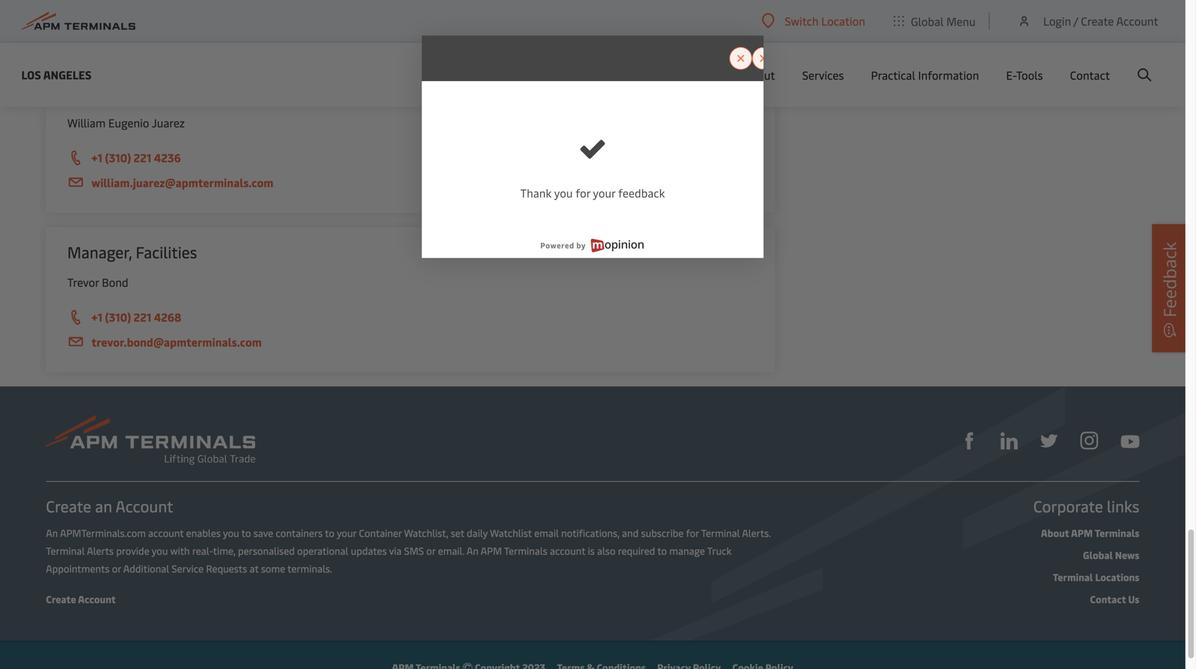 Task type: vqa. For each thing, say whether or not it's contained in the screenshot.
lifting the standard of efficiency
no



Task type: describe. For each thing, give the bounding box(es) containing it.
locations
[[1095, 570, 1140, 584]]

appointments
[[46, 562, 110, 575]]

trevor bond
[[67, 275, 128, 290]]

0 vertical spatial for
[[576, 185, 590, 200]]

global menu
[[911, 13, 976, 29]]

feedback
[[618, 185, 665, 200]]

links
[[1107, 496, 1140, 517]]

1 vertical spatial account
[[550, 544, 585, 558]]

login / create account link
[[1017, 0, 1159, 42]]

(310) for +1 (310) 221 4268
[[105, 309, 131, 325]]

1 horizontal spatial to
[[325, 526, 335, 540]]

required
[[618, 544, 655, 558]]

an apmterminals.com account enables you to save containers to your container watchlist, set daily watchlist email notifications, and subscribe for terminal alerts. terminal alerts provide you with real-time, personalised operational updates via sms or email. an apm terminals account is also required to manage truck appointments or additional service requests at some terminals.
[[46, 526, 771, 575]]

switch
[[785, 13, 819, 28]]

manage
[[669, 544, 705, 558]]

at
[[250, 562, 259, 575]]

you tube link
[[1121, 431, 1140, 449]]

1 vertical spatial you
[[223, 526, 239, 540]]

thank
[[520, 185, 552, 200]]

instagram image
[[1081, 432, 1098, 450]]

save
[[253, 526, 273, 540]]

global menu button
[[880, 0, 990, 42]]

time,
[[213, 544, 236, 558]]

+1 (310) 221 4268
[[92, 309, 181, 325]]

alerts.
[[742, 526, 771, 540]]

login
[[1043, 13, 1071, 28]]

container
[[359, 526, 402, 540]]

contact
[[1090, 592, 1126, 606]]

apm inside an apmterminals.com account enables you to save containers to your container watchlist, set daily watchlist email notifications, and subscribe for terminal alerts. terminal alerts provide you with real-time, personalised operational updates via sms or email. an apm terminals account is also required to manage truck appointments or additional service requests at some terminals.
[[481, 544, 502, 558]]

angeles
[[43, 67, 92, 82]]

additional
[[123, 562, 169, 575]]

personalised
[[238, 544, 295, 558]]

also
[[597, 544, 616, 558]]

terminal locations
[[1053, 570, 1140, 584]]

news
[[1115, 548, 1140, 562]]

powered by
[[540, 240, 586, 251]]

an
[[95, 496, 112, 517]]

terminals inside an apmterminals.com account enables you to save containers to your container watchlist, set daily watchlist email notifications, and subscribe for terminal alerts. terminal alerts provide you with real-time, personalised operational updates via sms or email. an apm terminals account is also required to manage truck appointments or additional service requests at some terminals.
[[504, 544, 548, 558]]

+1 (310) 221 4268 link
[[67, 308, 754, 327]]

contact us link
[[1090, 592, 1140, 606]]

for inside an apmterminals.com account enables you to save containers to your container watchlist, set daily watchlist email notifications, and subscribe for terminal alerts. terminal alerts provide you with real-time, personalised operational updates via sms or email. an apm terminals account is also required to manage truck appointments or additional service requests at some terminals.
[[686, 526, 699, 540]]

provide
[[116, 544, 149, 558]]

login / create account
[[1043, 13, 1159, 28]]

facilities
[[136, 241, 197, 262]]

linkedin image
[[1001, 433, 1018, 450]]

real-
[[192, 544, 213, 558]]

corporate
[[1034, 496, 1103, 517]]

david.palacio@apmterminals.com link
[[67, 14, 754, 32]]

0 horizontal spatial to
[[241, 526, 251, 540]]

is
[[588, 544, 595, 558]]

about apm terminals
[[1041, 526, 1140, 540]]

switch location
[[785, 13, 865, 28]]

1 horizontal spatial apm
[[1071, 526, 1093, 540]]

los angeles
[[21, 67, 92, 82]]

global for global news
[[1083, 548, 1113, 562]]

trevor
[[67, 275, 99, 290]]

truck
[[707, 544, 732, 558]]

los angeles link
[[21, 66, 92, 84]]

daily
[[467, 526, 488, 540]]

1 vertical spatial an
[[467, 544, 479, 558]]

william.juarez@apmterminals.com link
[[67, 174, 754, 192]]

about apm terminals link
[[1041, 526, 1140, 540]]

create for create account
[[46, 592, 76, 606]]

watchlist,
[[404, 526, 448, 540]]

feedback
[[1158, 242, 1181, 318]]

about
[[1041, 526, 1069, 540]]

1 horizontal spatial your
[[593, 185, 616, 200]]

feedback button
[[1152, 224, 1188, 352]]

linkedin__x28_alt_x29__3_ link
[[1001, 430, 1018, 450]]

some
[[261, 562, 285, 575]]

create inside login / create account link
[[1081, 13, 1114, 28]]

shape link
[[961, 430, 978, 450]]

+1 for +1 (310) 221 4268
[[92, 309, 102, 325]]

create for create an account
[[46, 496, 91, 517]]

via
[[389, 544, 402, 558]]

operational
[[297, 544, 348, 558]]

create account link
[[46, 592, 116, 606]]

trevor.bond@apmterminals.com
[[92, 334, 262, 350]]

notifications,
[[561, 526, 620, 540]]

containers
[[276, 526, 323, 540]]

221 for 4268
[[134, 309, 151, 325]]

4236
[[154, 150, 181, 165]]

trevor.bond@apmterminals.com link
[[67, 333, 754, 351]]

with
[[170, 544, 190, 558]]

william.juarez@apmterminals.com
[[92, 175, 274, 190]]

manager,
[[67, 241, 132, 262]]

create an account
[[46, 496, 173, 517]]

bond
[[102, 275, 128, 290]]



Task type: locate. For each thing, give the bounding box(es) containing it.
powered by link
[[537, 235, 649, 258]]

to down subscribe
[[657, 544, 667, 558]]

+1
[[92, 150, 102, 165], [92, 309, 102, 325]]

thank you for your feedback
[[520, 185, 665, 200]]

create down 'appointments'
[[46, 592, 76, 606]]

service
[[172, 562, 204, 575]]

an up 'appointments'
[[46, 526, 58, 540]]

set
[[451, 526, 464, 540]]

sms
[[404, 544, 424, 558]]

contact us
[[1090, 592, 1140, 606]]

0 horizontal spatial terminals
[[504, 544, 548, 558]]

to
[[241, 526, 251, 540], [325, 526, 335, 540], [657, 544, 667, 558]]

location
[[821, 13, 865, 28]]

terminal
[[701, 526, 740, 540], [46, 544, 85, 558], [1053, 570, 1093, 584]]

1 vertical spatial (310)
[[105, 309, 131, 325]]

0 vertical spatial you
[[554, 185, 573, 200]]

terminals
[[1095, 526, 1140, 540], [504, 544, 548, 558]]

us
[[1128, 592, 1140, 606]]

+1 for +1 (310) 221 4236
[[92, 150, 102, 165]]

1 horizontal spatial an
[[467, 544, 479, 558]]

1 vertical spatial terminal
[[46, 544, 85, 558]]

david.palacio@apmterminals.com
[[92, 15, 270, 31]]

instagram link
[[1081, 430, 1098, 450]]

1 (310) from the top
[[105, 150, 131, 165]]

and
[[622, 526, 639, 540]]

2 vertical spatial create
[[46, 592, 76, 606]]

4268
[[154, 309, 181, 325]]

watchlist
[[490, 526, 532, 540]]

2 vertical spatial account
[[78, 592, 116, 606]]

switch location button
[[762, 13, 865, 29]]

terminal locations link
[[1053, 570, 1140, 584]]

you left with on the bottom left of the page
[[152, 544, 168, 558]]

0 horizontal spatial for
[[576, 185, 590, 200]]

0 vertical spatial account
[[148, 526, 184, 540]]

1 vertical spatial apm
[[481, 544, 502, 558]]

1 horizontal spatial you
[[223, 526, 239, 540]]

apm
[[1071, 526, 1093, 540], [481, 544, 502, 558]]

(310) for +1 (310) 221 4236
[[105, 150, 131, 165]]

0 vertical spatial account
[[1117, 13, 1159, 28]]

(310) down "bond"
[[105, 309, 131, 325]]

facebook image
[[961, 433, 978, 450]]

eugenio
[[108, 115, 149, 130]]

your left the feedback
[[593, 185, 616, 200]]

apmt footer logo image
[[46, 415, 255, 465]]

to left the save
[[241, 526, 251, 540]]

an
[[46, 526, 58, 540], [467, 544, 479, 558]]

terminal up 'appointments'
[[46, 544, 85, 558]]

terminals down watchlist
[[504, 544, 548, 558]]

global news link
[[1083, 548, 1140, 562]]

for right thank
[[576, 185, 590, 200]]

221 left 4236
[[134, 150, 151, 165]]

to up "operational"
[[325, 526, 335, 540]]

(310)
[[105, 150, 131, 165], [105, 309, 131, 325]]

2 horizontal spatial terminal
[[1053, 570, 1093, 584]]

0 horizontal spatial or
[[112, 562, 121, 575]]

0 vertical spatial or
[[426, 544, 436, 558]]

1 vertical spatial or
[[112, 562, 121, 575]]

+1 down william
[[92, 150, 102, 165]]

+1 (310) 221 4236 link
[[67, 149, 754, 167]]

requests
[[206, 562, 247, 575]]

or
[[426, 544, 436, 558], [112, 562, 121, 575]]

updates
[[351, 544, 387, 558]]

powered
[[540, 240, 574, 251]]

account up with on the bottom left of the page
[[148, 526, 184, 540]]

you right thank
[[554, 185, 573, 200]]

menu
[[947, 13, 976, 29]]

0 vertical spatial your
[[593, 185, 616, 200]]

0 horizontal spatial an
[[46, 526, 58, 540]]

0 vertical spatial terminal
[[701, 526, 740, 540]]

2 221 from the top
[[134, 309, 151, 325]]

apm right the about at right bottom
[[1071, 526, 1093, 540]]

1 vertical spatial for
[[686, 526, 699, 540]]

terminal up contact
[[1053, 570, 1093, 584]]

email.
[[438, 544, 465, 558]]

0 horizontal spatial apm
[[481, 544, 502, 558]]

1 vertical spatial 221
[[134, 309, 151, 325]]

0 vertical spatial apm
[[1071, 526, 1093, 540]]

0 vertical spatial create
[[1081, 13, 1114, 28]]

1 vertical spatial account
[[116, 496, 173, 517]]

or right the sms
[[426, 544, 436, 558]]

0 vertical spatial 221
[[134, 150, 151, 165]]

221 left the 4268
[[134, 309, 151, 325]]

0 horizontal spatial account
[[148, 526, 184, 540]]

global inside button
[[911, 13, 944, 29]]

global
[[911, 13, 944, 29], [1083, 548, 1113, 562]]

221 for 4236
[[134, 150, 151, 165]]

0 vertical spatial global
[[911, 13, 944, 29]]

global left the menu
[[911, 13, 944, 29]]

2 +1 from the top
[[92, 309, 102, 325]]

1 vertical spatial terminals
[[504, 544, 548, 558]]

your
[[593, 185, 616, 200], [337, 526, 357, 540]]

2 (310) from the top
[[105, 309, 131, 325]]

2 horizontal spatial to
[[657, 544, 667, 558]]

or down alerts
[[112, 562, 121, 575]]

0 horizontal spatial your
[[337, 526, 357, 540]]

email
[[534, 526, 559, 540]]

1 horizontal spatial terminal
[[701, 526, 740, 540]]

terminal up the truck
[[701, 526, 740, 540]]

0 horizontal spatial terminal
[[46, 544, 85, 558]]

for
[[576, 185, 590, 200], [686, 526, 699, 540]]

you
[[554, 185, 573, 200], [223, 526, 239, 540], [152, 544, 168, 558]]

(310) down william eugenio juarez
[[105, 150, 131, 165]]

create left an
[[46, 496, 91, 517]]

fill 44 link
[[1041, 430, 1058, 450]]

juarez
[[152, 115, 185, 130]]

221
[[134, 150, 151, 165], [134, 309, 151, 325]]

1 vertical spatial global
[[1083, 548, 1113, 562]]

1 221 from the top
[[134, 150, 151, 165]]

youtube image
[[1121, 435, 1140, 448]]

account right an
[[116, 496, 173, 517]]

+1 (310) 221 4236
[[92, 150, 181, 165]]

william eugenio juarez
[[67, 115, 185, 130]]

terminals up 'global news' link
[[1095, 526, 1140, 540]]

account right /
[[1117, 13, 1159, 28]]

william
[[67, 115, 106, 130]]

2 vertical spatial terminal
[[1053, 570, 1093, 584]]

apm down daily at the bottom of page
[[481, 544, 502, 558]]

1 horizontal spatial global
[[1083, 548, 1113, 562]]

0 horizontal spatial global
[[911, 13, 944, 29]]

an down daily at the bottom of page
[[467, 544, 479, 558]]

los
[[21, 67, 41, 82]]

1 horizontal spatial or
[[426, 544, 436, 558]]

/
[[1074, 13, 1078, 28]]

1 horizontal spatial for
[[686, 526, 699, 540]]

account down 'appointments'
[[78, 592, 116, 606]]

1 vertical spatial your
[[337, 526, 357, 540]]

account
[[148, 526, 184, 540], [550, 544, 585, 558]]

0 vertical spatial terminals
[[1095, 526, 1140, 540]]

your up updates at the bottom left of the page
[[337, 526, 357, 540]]

subscribe
[[641, 526, 684, 540]]

global for global menu
[[911, 13, 944, 29]]

1 +1 from the top
[[92, 150, 102, 165]]

2 horizontal spatial you
[[554, 185, 573, 200]]

you up the time,
[[223, 526, 239, 540]]

create right /
[[1081, 13, 1114, 28]]

global up "terminal locations"
[[1083, 548, 1113, 562]]

1 vertical spatial +1
[[92, 309, 102, 325]]

0 vertical spatial +1
[[92, 150, 102, 165]]

for up manage
[[686, 526, 699, 540]]

+1 down trevor bond
[[92, 309, 102, 325]]

0 vertical spatial (310)
[[105, 150, 131, 165]]

by
[[577, 240, 586, 251]]

twitter image
[[1041, 433, 1058, 450]]

your inside an apmterminals.com account enables you to save containers to your container watchlist, set daily watchlist email notifications, and subscribe for terminal alerts. terminal alerts provide you with real-time, personalised operational updates via sms or email. an apm terminals account is also required to manage truck appointments or additional service requests at some terminals.
[[337, 526, 357, 540]]

1 horizontal spatial account
[[550, 544, 585, 558]]

terminals.
[[287, 562, 332, 575]]

create account
[[46, 592, 116, 606]]

2 vertical spatial you
[[152, 544, 168, 558]]

global news
[[1083, 548, 1140, 562]]

enables
[[186, 526, 221, 540]]

corporate links
[[1034, 496, 1140, 517]]

0 horizontal spatial you
[[152, 544, 168, 558]]

account left is
[[550, 544, 585, 558]]

manager, facilities
[[67, 241, 197, 262]]

1 vertical spatial create
[[46, 496, 91, 517]]

apmterminals.com
[[60, 526, 146, 540]]

0 vertical spatial an
[[46, 526, 58, 540]]

1 horizontal spatial terminals
[[1095, 526, 1140, 540]]



